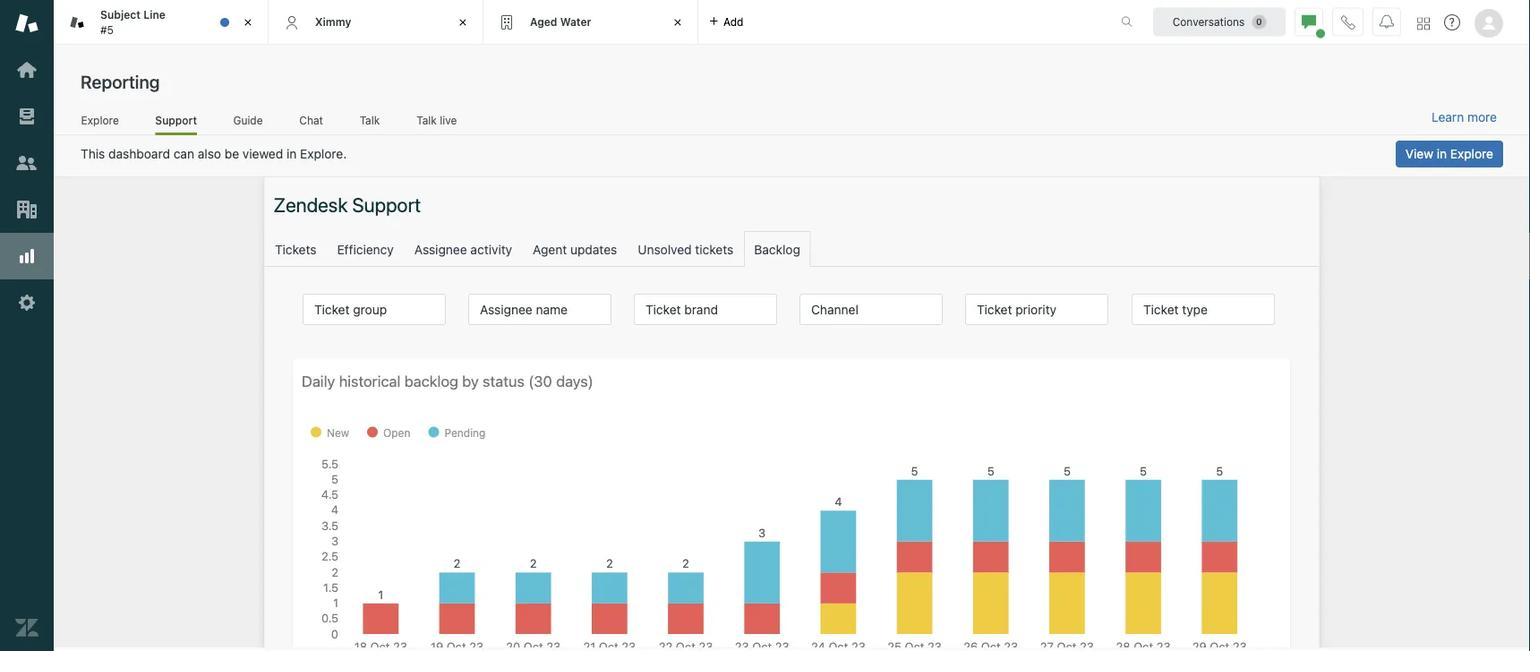 Task type: vqa. For each thing, say whether or not it's contained in the screenshot.
zendesk image
yes



Task type: locate. For each thing, give the bounding box(es) containing it.
aged water
[[530, 15, 592, 28]]

talk left live
[[417, 114, 437, 126]]

0 horizontal spatial close image
[[239, 13, 257, 31]]

water
[[560, 15, 592, 28]]

2 in from the left
[[287, 146, 297, 161]]

1 close image from the left
[[239, 13, 257, 31]]

aged
[[530, 15, 557, 28]]

subject line #5
[[100, 9, 166, 36]]

main element
[[0, 0, 54, 651]]

reporting
[[81, 71, 160, 92]]

button displays agent's chat status as online. image
[[1302, 15, 1316, 29]]

conversations button
[[1153, 8, 1286, 36]]

talk
[[360, 114, 380, 126], [417, 114, 437, 126]]

learn more link
[[1432, 109, 1497, 125]]

explore inside button
[[1451, 146, 1494, 161]]

1 horizontal spatial explore
[[1451, 146, 1494, 161]]

0 horizontal spatial in
[[287, 146, 297, 161]]

tab
[[54, 0, 269, 45]]

3 close image from the left
[[669, 13, 687, 31]]

explore up this
[[81, 114, 119, 126]]

talk right chat
[[360, 114, 380, 126]]

2 close image from the left
[[454, 13, 472, 31]]

1 vertical spatial explore
[[1451, 146, 1494, 161]]

add
[[724, 16, 744, 28]]

admin image
[[15, 291, 39, 314]]

explore
[[81, 114, 119, 126], [1451, 146, 1494, 161]]

reporting image
[[15, 244, 39, 268]]

in
[[1437, 146, 1447, 161], [287, 146, 297, 161]]

chat link
[[299, 113, 324, 133]]

view in explore button
[[1396, 141, 1504, 167]]

live
[[440, 114, 457, 126]]

ximmy tab
[[269, 0, 484, 45]]

0 horizontal spatial explore
[[81, 114, 119, 126]]

close image left ximmy
[[239, 13, 257, 31]]

talk for talk live
[[417, 114, 437, 126]]

close image
[[239, 13, 257, 31], [454, 13, 472, 31], [669, 13, 687, 31]]

1 horizontal spatial talk
[[417, 114, 437, 126]]

close image inside the aged water tab
[[669, 13, 687, 31]]

1 in from the left
[[1437, 146, 1447, 161]]

0 horizontal spatial talk
[[360, 114, 380, 126]]

also
[[198, 146, 221, 161]]

close image left add dropdown button
[[669, 13, 687, 31]]

close image inside ximmy tab
[[454, 13, 472, 31]]

1 horizontal spatial close image
[[454, 13, 472, 31]]

chat
[[299, 114, 323, 126]]

explore down learn more link
[[1451, 146, 1494, 161]]

zendesk support image
[[15, 12, 39, 35]]

get help image
[[1445, 14, 1461, 30]]

organizations image
[[15, 198, 39, 221]]

views image
[[15, 105, 39, 128]]

talk live link
[[416, 113, 458, 133]]

in right "viewed" on the left top of the page
[[287, 146, 297, 161]]

add button
[[699, 0, 754, 44]]

2 talk from the left
[[417, 114, 437, 126]]

close image for aged water
[[669, 13, 687, 31]]

1 talk from the left
[[360, 114, 380, 126]]

0 vertical spatial explore
[[81, 114, 119, 126]]

2 horizontal spatial close image
[[669, 13, 687, 31]]

close image left aged
[[454, 13, 472, 31]]

in right view
[[1437, 146, 1447, 161]]

aged water tab
[[484, 0, 699, 45]]

this dashboard can also be viewed in explore.
[[81, 146, 347, 161]]

line
[[143, 9, 166, 21]]

customers image
[[15, 151, 39, 175]]

1 horizontal spatial in
[[1437, 146, 1447, 161]]



Task type: describe. For each thing, give the bounding box(es) containing it.
talk for talk
[[360, 114, 380, 126]]

explore inside "link"
[[81, 114, 119, 126]]

learn more
[[1432, 110, 1497, 124]]

guide
[[233, 114, 263, 126]]

guide link
[[233, 113, 263, 133]]

subject
[[100, 9, 141, 21]]

#5
[[100, 23, 114, 36]]

tab containing subject line
[[54, 0, 269, 45]]

support link
[[155, 113, 197, 135]]

dashboard
[[108, 146, 170, 161]]

explore link
[[81, 113, 119, 133]]

explore.
[[300, 146, 347, 161]]

ximmy
[[315, 15, 351, 28]]

in inside button
[[1437, 146, 1447, 161]]

support
[[155, 114, 197, 126]]

zendesk products image
[[1418, 17, 1430, 30]]

get started image
[[15, 58, 39, 81]]

zendesk image
[[15, 616, 39, 639]]

be
[[225, 146, 239, 161]]

learn
[[1432, 110, 1464, 124]]

talk live
[[417, 114, 457, 126]]

view in explore
[[1406, 146, 1494, 161]]

talk link
[[359, 113, 380, 133]]

notifications image
[[1380, 15, 1394, 29]]

tabs tab list
[[54, 0, 1102, 45]]

can
[[173, 146, 194, 161]]

view
[[1406, 146, 1434, 161]]

conversations
[[1173, 16, 1245, 28]]

viewed
[[243, 146, 283, 161]]

more
[[1468, 110, 1497, 124]]

this
[[81, 146, 105, 161]]

close image for ximmy
[[454, 13, 472, 31]]



